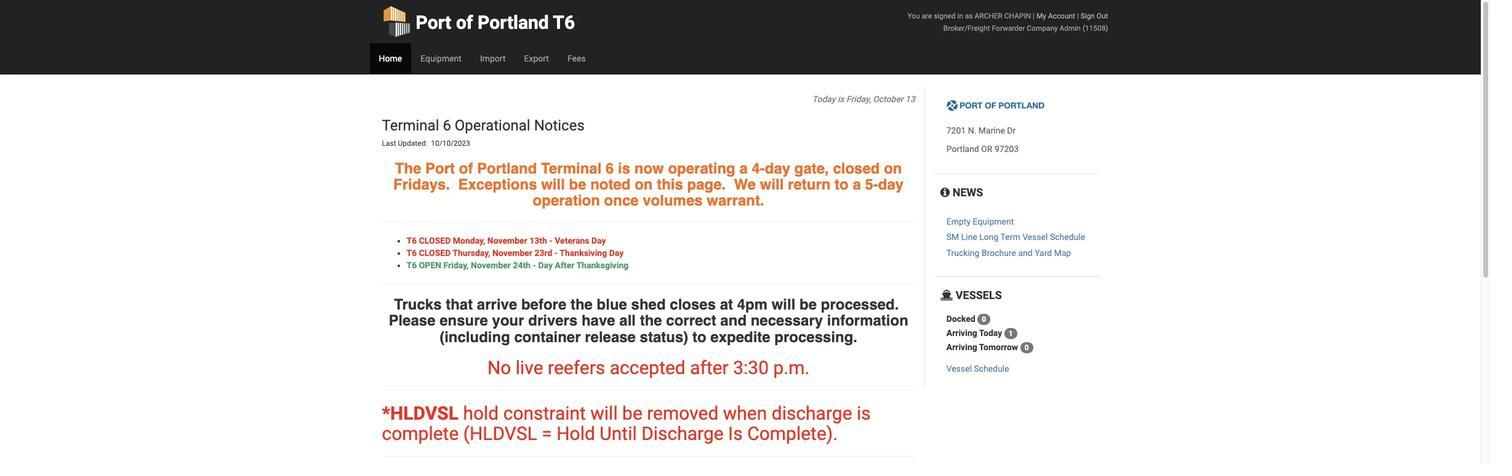 Task type: describe. For each thing, give the bounding box(es) containing it.
(hldvsl
[[463, 423, 537, 444]]

blue
[[597, 296, 627, 313]]

0 vertical spatial 0
[[982, 315, 986, 324]]

be inside hold constraint will be removed when discharge is complete (hldvsl = hold until discharge is complete).
[[622, 403, 643, 424]]

vessel schedule link
[[947, 364, 1009, 374]]

october
[[873, 94, 903, 104]]

(11508)
[[1083, 24, 1108, 33]]

will inside the trucks that arrive before the blue shed closes at 4pm will be processed. please ensure your drivers have all the correct and necessary information (including container release status) to expedite processing.
[[772, 296, 796, 313]]

discharge
[[772, 403, 852, 424]]

and inside empty equipment sm line long term vessel schedule trucking brochure and yard map
[[1018, 248, 1033, 258]]

open
[[419, 260, 441, 270]]

accepted
[[610, 357, 686, 379]]

no live reefers accepted after 3:30 p.m.
[[487, 357, 810, 379]]

1 horizontal spatial a
[[853, 176, 861, 193]]

and inside the trucks that arrive before the blue shed closes at 4pm will be processed. please ensure your drivers have all the correct and necessary information (including container release status) to expedite processing.
[[720, 312, 747, 329]]

1 horizontal spatial the
[[640, 312, 662, 329]]

thanksiving
[[560, 248, 607, 258]]

docked
[[947, 314, 976, 324]]

port of portland t6 link
[[382, 0, 575, 43]]

sign out link
[[1081, 12, 1108, 20]]

1 arriving from the top
[[947, 328, 977, 338]]

yard
[[1035, 248, 1052, 258]]

today inside docked 0 arriving today 1 arriving tomorrow 0
[[979, 328, 1002, 338]]

be inside the port of portland terminal 6 is now operating a 4-day gate, closed on fridays .  exceptions will be noted on this page.  we will return to a 5-day operation once volumes warrant.
[[569, 176, 586, 193]]

portland inside the port of portland terminal 6 is now operating a 4-day gate, closed on fridays .  exceptions will be noted on this page.  we will return to a 5-day operation once volumes warrant.
[[477, 160, 537, 177]]

2 horizontal spatial -
[[555, 248, 558, 258]]

(including
[[440, 328, 510, 346]]

*hldvsl
[[382, 403, 459, 424]]

fridays
[[393, 176, 446, 193]]

arrive
[[477, 296, 517, 313]]

0 horizontal spatial -
[[533, 260, 536, 270]]

today is friday, october 13
[[812, 94, 915, 104]]

empty equipment link
[[947, 217, 1014, 227]]

expedite
[[711, 328, 771, 346]]

have
[[582, 312, 615, 329]]

import button
[[471, 43, 515, 74]]

complete).
[[747, 423, 838, 444]]

live
[[516, 357, 543, 379]]

7201 n. marine dr
[[947, 126, 1016, 136]]

gate,
[[795, 160, 829, 177]]

brochure
[[982, 248, 1016, 258]]

port of portland t6
[[416, 12, 575, 33]]

your
[[492, 312, 524, 329]]

veterans
[[555, 236, 589, 245]]

vessel schedule
[[947, 364, 1009, 374]]

docked 0 arriving today 1 arriving tomorrow 0
[[947, 314, 1029, 352]]

equipment inside empty equipment sm line long term vessel schedule trucking brochure and yard map
[[973, 217, 1014, 227]]

3:30
[[733, 357, 769, 379]]

empty
[[947, 217, 971, 227]]

please
[[389, 312, 436, 329]]

0 horizontal spatial on
[[635, 176, 653, 193]]

2 vertical spatial november
[[471, 260, 511, 270]]

1 horizontal spatial friday,
[[846, 94, 871, 104]]

at
[[720, 296, 733, 313]]

equipment inside popup button
[[421, 54, 462, 63]]

export
[[524, 54, 549, 63]]

return
[[788, 176, 831, 193]]

operation
[[533, 192, 600, 210]]

t6 up trucks
[[407, 248, 417, 258]]

1 horizontal spatial 0
[[1025, 344, 1029, 352]]

processed.
[[821, 296, 899, 313]]

operational
[[455, 117, 530, 134]]

port inside the port of portland terminal 6 is now operating a 4-day gate, closed on fridays .  exceptions will be noted on this page.  we will return to a 5-day operation once volumes warrant.
[[425, 160, 455, 177]]

4pm
[[737, 296, 768, 313]]

0 vertical spatial november
[[487, 236, 527, 245]]

correct
[[666, 312, 716, 329]]

t6 closed monday, november 13th - veterans day t6 closed thursday, november 23rd - thanksiving day t6 open friday, november 24th - day after thanksgiving
[[407, 236, 629, 270]]

1
[[1009, 329, 1013, 338]]

monday,
[[453, 236, 485, 245]]

news
[[950, 186, 983, 199]]

schedule inside empty equipment sm line long term vessel schedule trucking brochure and yard map
[[1050, 232, 1085, 242]]

=
[[542, 423, 552, 444]]

will inside hold constraint will be removed when discharge is complete (hldvsl = hold until discharge is complete).
[[591, 403, 618, 424]]

archer
[[975, 12, 1003, 20]]

necessary
[[751, 312, 823, 329]]

all
[[619, 312, 636, 329]]

is inside hold constraint will be removed when discharge is complete (hldvsl = hold until discharge is complete).
[[857, 403, 871, 424]]

5-
[[865, 176, 878, 193]]

noted
[[590, 176, 631, 193]]

until
[[600, 423, 637, 444]]

my account link
[[1037, 12, 1075, 20]]

container
[[514, 328, 581, 346]]

13
[[906, 94, 915, 104]]

removed
[[647, 403, 719, 424]]

portland or 97203
[[947, 144, 1019, 154]]

ship image
[[940, 290, 953, 301]]

terminal inside the terminal 6 operational notices last updated:  10/10/2023
[[382, 117, 439, 134]]

hold constraint will be removed when discharge is complete (hldvsl = hold until discharge is complete).
[[382, 403, 871, 444]]

are
[[922, 12, 932, 20]]

sm line long term vessel schedule link
[[947, 232, 1085, 242]]

company
[[1027, 24, 1058, 33]]

account
[[1048, 12, 1075, 20]]

operating
[[668, 160, 735, 177]]

0 vertical spatial port
[[416, 12, 452, 33]]

0 vertical spatial day
[[592, 236, 606, 245]]

1 horizontal spatial on
[[884, 160, 902, 177]]

after
[[555, 260, 575, 270]]

hold
[[557, 423, 595, 444]]

to inside the port of portland terminal 6 is now operating a 4-day gate, closed on fridays .  exceptions will be noted on this page.  we will return to a 5-day operation once volumes warrant.
[[835, 176, 849, 193]]

import
[[480, 54, 506, 63]]

fees
[[568, 54, 586, 63]]

map
[[1054, 248, 1071, 258]]

you are signed in as archer chapin | my account | sign out broker/freight forwarder company admin (11508)
[[908, 12, 1108, 33]]

tomorrow
[[979, 342, 1018, 352]]

t6 down fridays
[[407, 236, 417, 245]]

information
[[827, 312, 909, 329]]

1 vertical spatial vessel
[[947, 364, 972, 374]]

is inside the port of portland terminal 6 is now operating a 4-day gate, closed on fridays .  exceptions will be noted on this page.  we will return to a 5-day operation once volumes warrant.
[[618, 160, 630, 177]]

0 vertical spatial portland
[[478, 12, 549, 33]]



Task type: vqa. For each thing, say whether or not it's contained in the screenshot.
'REEFERS'
yes



Task type: locate. For each thing, give the bounding box(es) containing it.
0 horizontal spatial the
[[571, 296, 593, 313]]

- right '23rd'
[[555, 248, 558, 258]]

now
[[635, 160, 664, 177]]

be up processing.
[[800, 296, 817, 313]]

trucks that arrive before the blue shed closes at 4pm will be processed. please ensure your drivers have all the correct and necessary information (including container release status) to expedite processing.
[[389, 296, 909, 346]]

0 vertical spatial to
[[835, 176, 849, 193]]

1 horizontal spatial schedule
[[1050, 232, 1085, 242]]

1 horizontal spatial day
[[592, 236, 606, 245]]

discharge
[[642, 423, 724, 444]]

after
[[690, 357, 729, 379]]

arriving
[[947, 328, 977, 338], [947, 342, 977, 352]]

when
[[723, 403, 767, 424]]

1 horizontal spatial and
[[1018, 248, 1033, 258]]

2 vertical spatial portland
[[477, 160, 537, 177]]

day up thanksgiving
[[609, 248, 624, 258]]

n.
[[968, 126, 977, 136]]

0 vertical spatial is
[[838, 94, 844, 104]]

1 | from the left
[[1033, 12, 1035, 20]]

port of portland t6 image
[[947, 100, 1045, 112]]

6
[[443, 117, 451, 134], [606, 160, 614, 177]]

my
[[1037, 12, 1047, 20]]

closes
[[670, 296, 716, 313]]

before
[[521, 296, 567, 313]]

vessel inside empty equipment sm line long term vessel schedule trucking brochure and yard map
[[1023, 232, 1048, 242]]

of inside the port of portland terminal 6 is now operating a 4-day gate, closed on fridays .  exceptions will be noted on this page.  we will return to a 5-day operation once volumes warrant.
[[459, 160, 473, 177]]

0 vertical spatial of
[[456, 12, 473, 33]]

0 vertical spatial -
[[549, 236, 553, 245]]

you
[[908, 12, 920, 20]]

97203
[[995, 144, 1019, 154]]

friday, left october
[[846, 94, 871, 104]]

last
[[382, 139, 396, 148]]

be down accepted on the left
[[622, 403, 643, 424]]

port down '10/10/2023'
[[425, 160, 455, 177]]

0 horizontal spatial 0
[[982, 315, 986, 324]]

will right exceptions
[[541, 176, 565, 193]]

vessel
[[1023, 232, 1048, 242], [947, 364, 972, 374]]

warrant.
[[707, 192, 764, 210]]

0 horizontal spatial |
[[1033, 12, 1035, 20]]

schedule down tomorrow
[[974, 364, 1009, 374]]

1 vertical spatial and
[[720, 312, 747, 329]]

6 up once
[[606, 160, 614, 177]]

schedule up map
[[1050, 232, 1085, 242]]

p.m.
[[773, 357, 810, 379]]

on right 5-
[[884, 160, 902, 177]]

the right all
[[640, 312, 662, 329]]

port up equipment popup button
[[416, 12, 452, 33]]

broker/freight
[[944, 24, 990, 33]]

0 vertical spatial be
[[569, 176, 586, 193]]

0 right tomorrow
[[1025, 344, 1029, 352]]

fees button
[[558, 43, 595, 74]]

of down '10/10/2023'
[[459, 160, 473, 177]]

trucking
[[947, 248, 980, 258]]

will right 4pm
[[772, 296, 796, 313]]

2 arriving from the top
[[947, 342, 977, 352]]

1 closed from the top
[[419, 236, 451, 245]]

0 vertical spatial arriving
[[947, 328, 977, 338]]

trucks
[[394, 296, 442, 313]]

1 vertical spatial -
[[555, 248, 558, 258]]

to up after
[[693, 328, 706, 346]]

6 up '10/10/2023'
[[443, 117, 451, 134]]

1 vertical spatial november
[[492, 248, 532, 258]]

processing.
[[775, 328, 858, 346]]

be left noted
[[569, 176, 586, 193]]

1 horizontal spatial to
[[835, 176, 849, 193]]

2 vertical spatial -
[[533, 260, 536, 270]]

0 vertical spatial terminal
[[382, 117, 439, 134]]

1 vertical spatial equipment
[[973, 217, 1014, 227]]

vessel up yard
[[1023, 232, 1048, 242]]

equipment
[[421, 54, 462, 63], [973, 217, 1014, 227]]

6 inside the port of portland terminal 6 is now operating a 4-day gate, closed on fridays .  exceptions will be noted on this page.  we will return to a 5-day operation once volumes warrant.
[[606, 160, 614, 177]]

arriving up vessel schedule at the right of page
[[947, 342, 977, 352]]

terminal inside the port of portland terminal 6 is now operating a 4-day gate, closed on fridays .  exceptions will be noted on this page.  we will return to a 5-day operation once volumes warrant.
[[541, 160, 602, 177]]

0 horizontal spatial friday,
[[444, 260, 469, 270]]

a left 4-
[[740, 160, 748, 177]]

1 vertical spatial of
[[459, 160, 473, 177]]

hold
[[463, 403, 499, 424]]

2 horizontal spatial day
[[609, 248, 624, 258]]

2 closed from the top
[[419, 248, 451, 258]]

the
[[395, 160, 421, 177]]

schedule
[[1050, 232, 1085, 242], [974, 364, 1009, 374]]

portland down the terminal 6 operational notices last updated:  10/10/2023
[[477, 160, 537, 177]]

forwarder
[[992, 24, 1025, 33]]

and right correct at left
[[720, 312, 747, 329]]

0 vertical spatial vessel
[[1023, 232, 1048, 242]]

ensure
[[440, 312, 488, 329]]

1 vertical spatial terminal
[[541, 160, 602, 177]]

-
[[549, 236, 553, 245], [555, 248, 558, 258], [533, 260, 536, 270]]

release
[[585, 328, 636, 346]]

day up thanksiving
[[592, 236, 606, 245]]

0 horizontal spatial a
[[740, 160, 748, 177]]

1 horizontal spatial is
[[838, 94, 844, 104]]

2 horizontal spatial be
[[800, 296, 817, 313]]

marine
[[979, 126, 1005, 136]]

the port of portland terminal 6 is now operating a 4-day gate, closed on fridays .  exceptions will be noted on this page.  we will return to a 5-day operation once volumes warrant.
[[393, 160, 904, 210]]

day down '23rd'
[[538, 260, 553, 270]]

a left 5-
[[853, 176, 861, 193]]

0 horizontal spatial be
[[569, 176, 586, 193]]

0 horizontal spatial is
[[618, 160, 630, 177]]

the left blue
[[571, 296, 593, 313]]

portland down 7201
[[947, 144, 979, 154]]

dr
[[1007, 126, 1016, 136]]

day
[[592, 236, 606, 245], [609, 248, 624, 258], [538, 260, 553, 270]]

1 vertical spatial friday,
[[444, 260, 469, 270]]

is right the discharge
[[857, 403, 871, 424]]

is left now
[[618, 160, 630, 177]]

terminal up the operation
[[541, 160, 602, 177]]

closed
[[419, 236, 451, 245], [419, 248, 451, 258]]

exceptions
[[458, 176, 537, 193]]

0 horizontal spatial terminal
[[382, 117, 439, 134]]

is left october
[[838, 94, 844, 104]]

equipment right home
[[421, 54, 462, 63]]

0 vertical spatial schedule
[[1050, 232, 1085, 242]]

2 vertical spatial be
[[622, 403, 643, 424]]

0 horizontal spatial and
[[720, 312, 747, 329]]

equipment up long on the right bottom of page
[[973, 217, 1014, 227]]

1 vertical spatial to
[[693, 328, 706, 346]]

1 horizontal spatial today
[[979, 328, 1002, 338]]

| left 'my'
[[1033, 12, 1035, 20]]

friday, inside t6 closed monday, november 13th - veterans day t6 closed thursday, november 23rd - thanksiving day t6 open friday, november 24th - day after thanksgiving
[[444, 260, 469, 270]]

2 horizontal spatial is
[[857, 403, 871, 424]]

a
[[740, 160, 748, 177], [853, 176, 861, 193]]

1 vertical spatial arriving
[[947, 342, 977, 352]]

0 horizontal spatial schedule
[[974, 364, 1009, 374]]

1 vertical spatial be
[[800, 296, 817, 313]]

empty equipment sm line long term vessel schedule trucking brochure and yard map
[[947, 217, 1085, 258]]

the
[[571, 296, 593, 313], [640, 312, 662, 329]]

on
[[884, 160, 902, 177], [635, 176, 653, 193]]

day left info circle icon
[[878, 176, 904, 193]]

0 horizontal spatial equipment
[[421, 54, 462, 63]]

admin
[[1060, 24, 1081, 33]]

day left gate,
[[765, 160, 790, 177]]

will down reefers
[[591, 403, 618, 424]]

reefers
[[548, 357, 605, 379]]

and left yard
[[1018, 248, 1033, 258]]

term
[[1001, 232, 1020, 242]]

info circle image
[[940, 187, 950, 198]]

0 right the docked
[[982, 315, 986, 324]]

to inside the trucks that arrive before the blue shed closes at 4pm will be processed. please ensure your drivers have all the correct and necessary information (including container release status) to expedite processing.
[[693, 328, 706, 346]]

equipment button
[[411, 43, 471, 74]]

0 horizontal spatial today
[[812, 94, 836, 104]]

1 vertical spatial 0
[[1025, 344, 1029, 352]]

trucking brochure and yard map link
[[947, 248, 1071, 258]]

0 horizontal spatial day
[[765, 160, 790, 177]]

1 vertical spatial schedule
[[974, 364, 1009, 374]]

be inside the trucks that arrive before the blue shed closes at 4pm will be processed. please ensure your drivers have all the correct and necessary information (including container release status) to expedite processing.
[[800, 296, 817, 313]]

13th
[[530, 236, 547, 245]]

export button
[[515, 43, 558, 74]]

1 vertical spatial today
[[979, 328, 1002, 338]]

long
[[980, 232, 999, 242]]

chapin
[[1005, 12, 1031, 20]]

0 horizontal spatial vessel
[[947, 364, 972, 374]]

0 vertical spatial friday,
[[846, 94, 871, 104]]

portland up import
[[478, 12, 549, 33]]

friday,
[[846, 94, 871, 104], [444, 260, 469, 270]]

t6 up fees dropdown button
[[553, 12, 575, 33]]

1 vertical spatial closed
[[419, 248, 451, 258]]

volumes
[[643, 192, 703, 210]]

0 vertical spatial today
[[812, 94, 836, 104]]

1 horizontal spatial vessel
[[1023, 232, 1048, 242]]

0
[[982, 315, 986, 324], [1025, 344, 1029, 352]]

1 vertical spatial is
[[618, 160, 630, 177]]

status)
[[640, 328, 688, 346]]

home
[[379, 54, 402, 63]]

2 vertical spatial is
[[857, 403, 871, 424]]

0 horizontal spatial 6
[[443, 117, 451, 134]]

1 horizontal spatial -
[[549, 236, 553, 245]]

2 vertical spatial day
[[538, 260, 553, 270]]

port
[[416, 12, 452, 33], [425, 160, 455, 177]]

0 vertical spatial equipment
[[421, 54, 462, 63]]

1 horizontal spatial terminal
[[541, 160, 602, 177]]

we
[[734, 176, 756, 193]]

24th
[[513, 260, 531, 270]]

of up equipment popup button
[[456, 12, 473, 33]]

1 horizontal spatial |
[[1077, 12, 1079, 20]]

1 horizontal spatial be
[[622, 403, 643, 424]]

1 horizontal spatial equipment
[[973, 217, 1014, 227]]

notices
[[534, 117, 585, 134]]

drivers
[[528, 312, 578, 329]]

0 horizontal spatial day
[[538, 260, 553, 270]]

to left 5-
[[835, 176, 849, 193]]

is
[[728, 423, 743, 444]]

vessels
[[953, 289, 1002, 302]]

1 horizontal spatial day
[[878, 176, 904, 193]]

1 horizontal spatial 6
[[606, 160, 614, 177]]

complete
[[382, 423, 459, 444]]

- right 24th
[[533, 260, 536, 270]]

that
[[446, 296, 473, 313]]

- right 13th
[[549, 236, 553, 245]]

1 vertical spatial port
[[425, 160, 455, 177]]

on left this
[[635, 176, 653, 193]]

1 vertical spatial portland
[[947, 144, 979, 154]]

friday, down thursday,
[[444, 260, 469, 270]]

0 vertical spatial and
[[1018, 248, 1033, 258]]

home button
[[370, 43, 411, 74]]

to
[[835, 176, 849, 193], [693, 328, 706, 346]]

line
[[961, 232, 977, 242]]

t6 inside the port of portland t6 link
[[553, 12, 575, 33]]

0 vertical spatial closed
[[419, 236, 451, 245]]

0 horizontal spatial to
[[693, 328, 706, 346]]

0 vertical spatial 6
[[443, 117, 451, 134]]

arriving down the docked
[[947, 328, 977, 338]]

terminal up last
[[382, 117, 439, 134]]

t6 left open
[[407, 260, 417, 270]]

7201
[[947, 126, 966, 136]]

6 inside the terminal 6 operational notices last updated:  10/10/2023
[[443, 117, 451, 134]]

constraint
[[503, 403, 586, 424]]

or
[[981, 144, 993, 154]]

2 | from the left
[[1077, 12, 1079, 20]]

will right we
[[760, 176, 784, 193]]

1 vertical spatial 6
[[606, 160, 614, 177]]

| left sign
[[1077, 12, 1079, 20]]

vessel down docked 0 arriving today 1 arriving tomorrow 0
[[947, 364, 972, 374]]

1 vertical spatial day
[[609, 248, 624, 258]]



